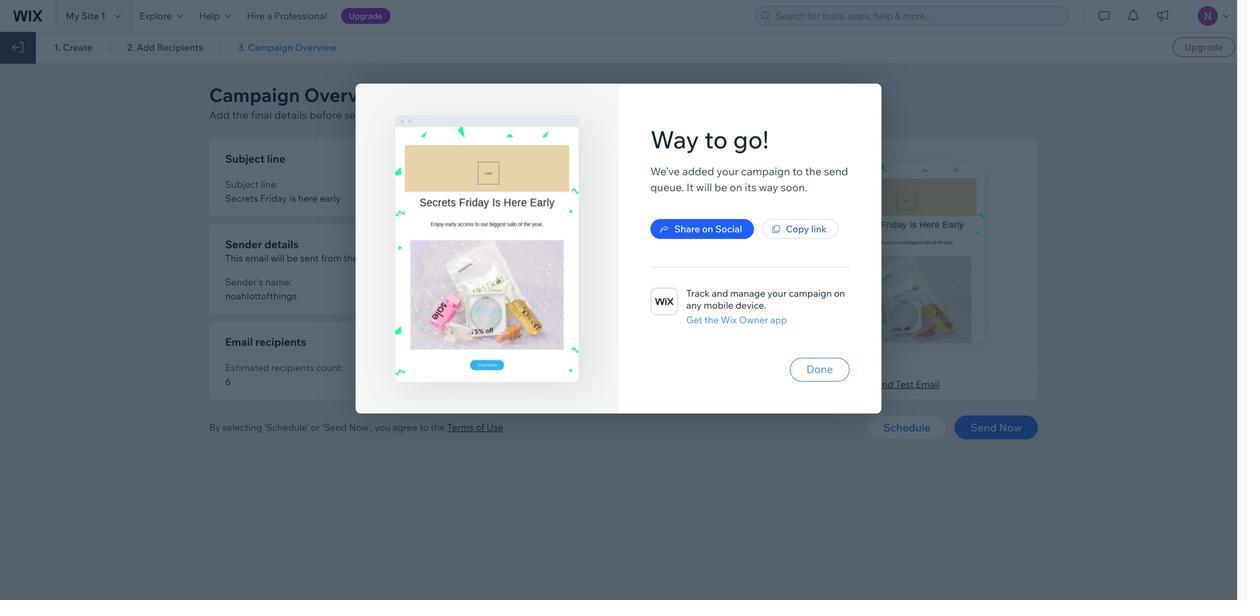 Task type: locate. For each thing, give the bounding box(es) containing it.
1 vertical spatial details
[[265, 238, 299, 251]]

0 vertical spatial on
[[730, 181, 743, 194]]

estimated recipients count: 6
[[225, 362, 344, 388]]

1
[[101, 10, 106, 22]]

on inside track and manage your campaign on any mobile device. get the wix owner app
[[834, 288, 845, 299]]

your up app
[[768, 288, 787, 299]]

help button
[[191, 0, 239, 32]]

send left the "test"
[[871, 379, 894, 390]]

be inside we've added your campaign to the send queue. it will be on its way soon.
[[715, 181, 728, 194]]

campaign up final
[[209, 83, 300, 107]]

sender's name: noahlottofthings
[[225, 276, 297, 302]]

subject up secrets
[[225, 179, 259, 190]]

1 vertical spatial recipients
[[271, 362, 314, 374]]

to
[[540, 108, 550, 122], [705, 124, 728, 154], [793, 165, 803, 178], [518, 276, 527, 288], [420, 422, 429, 433]]

on inside we've added your campaign to the send queue. it will be on its way soon.
[[730, 181, 743, 194]]

0 horizontal spatial email
[[225, 335, 253, 349]]

0 vertical spatial campaign
[[741, 165, 791, 178]]

1 vertical spatial be
[[287, 252, 298, 264]]

1 vertical spatial subject
[[225, 179, 259, 190]]

go!
[[733, 124, 769, 154]]

1 vertical spatial send
[[971, 421, 997, 434]]

sender.
[[393, 252, 425, 264]]

will right it
[[696, 181, 712, 194]]

hire a professional link
[[239, 0, 335, 32]]

overview up sending
[[304, 83, 389, 107]]

it
[[531, 108, 538, 122]]

or right now,
[[462, 108, 472, 122]]

0 vertical spatial or
[[462, 108, 472, 122]]

overview down professional
[[295, 42, 337, 53]]

explore
[[139, 10, 172, 22]]

0 horizontal spatial upgrade
[[349, 11, 383, 21]]

way
[[651, 124, 699, 154]]

email right the "test"
[[916, 379, 940, 390]]

1 horizontal spatial be
[[715, 181, 728, 194]]

1 subject from the top
[[225, 152, 265, 165]]

my
[[66, 10, 79, 22]]

1 vertical spatial add
[[209, 108, 230, 122]]

added
[[683, 165, 715, 178]]

1 vertical spatial on
[[702, 223, 714, 235]]

email:
[[529, 276, 555, 288]]

1 horizontal spatial will
[[696, 181, 712, 194]]

1 horizontal spatial upgrade button
[[1173, 37, 1236, 57]]

here
[[298, 193, 318, 204]]

0 horizontal spatial add
[[137, 42, 155, 53]]

selecting
[[222, 422, 262, 433]]

0 horizontal spatial be
[[287, 252, 298, 264]]

0 vertical spatial subject
[[225, 152, 265, 165]]

campaign up the way
[[741, 165, 791, 178]]

send now
[[971, 421, 1022, 434]]

be down edit button on the right of the page
[[715, 181, 728, 194]]

to up edit
[[705, 124, 728, 154]]

2 vertical spatial on
[[834, 288, 845, 299]]

any
[[687, 300, 702, 311]]

campaign
[[741, 165, 791, 178], [789, 288, 832, 299]]

email
[[407, 108, 434, 122], [245, 252, 269, 264]]

before
[[310, 108, 342, 122]]

1 horizontal spatial email
[[916, 379, 940, 390]]

be left sent
[[287, 252, 298, 264]]

1 horizontal spatial on
[[730, 181, 743, 194]]

your right added
[[717, 165, 739, 178]]

to right the it at the top left
[[540, 108, 550, 122]]

details inside sender details this email will be sent from the default sender.
[[265, 238, 299, 251]]

email up estimated
[[225, 335, 253, 349]]

subject line
[[225, 152, 286, 165]]

count:
[[316, 362, 344, 374]]

1 vertical spatial email
[[916, 379, 940, 390]]

will inside we've added your campaign to the send queue. it will be on its way soon.
[[696, 181, 712, 194]]

to left email: at top
[[518, 276, 527, 288]]

1 horizontal spatial send
[[971, 421, 997, 434]]

3. campaign overview
[[238, 42, 337, 53]]

email right this
[[407, 108, 434, 122]]

0 horizontal spatial send
[[871, 379, 894, 390]]

on
[[730, 181, 743, 194], [702, 223, 714, 235], [834, 288, 845, 299]]

campaign up the 'get the wix owner app' link
[[789, 288, 832, 299]]

secrets
[[225, 193, 258, 204]]

sender
[[225, 238, 262, 251]]

early
[[320, 193, 341, 204]]

0 vertical spatial send
[[871, 379, 894, 390]]

overview inside campaign overview add the final details before sending this email now, or scheduling it to go out later.
[[304, 83, 389, 107]]

test
[[896, 379, 914, 390]]

will
[[696, 181, 712, 194], [271, 252, 285, 264]]

email down sender
[[245, 252, 269, 264]]

to inside reply-to email: noahlottofthings@gmail.com
[[518, 276, 527, 288]]

get
[[687, 314, 703, 326]]

send for send now
[[971, 421, 997, 434]]

mobile
[[704, 300, 734, 311]]

1 vertical spatial overview
[[304, 83, 389, 107]]

app
[[771, 314, 787, 326]]

1 horizontal spatial add
[[209, 108, 230, 122]]

be
[[715, 181, 728, 194], [287, 252, 298, 264]]

2 subject from the top
[[225, 179, 259, 190]]

0 vertical spatial email
[[407, 108, 434, 122]]

recipients inside estimated recipients count: 6
[[271, 362, 314, 374]]

0 vertical spatial will
[[696, 181, 712, 194]]

noahlottofthings
[[225, 290, 297, 302]]

1 vertical spatial campaign
[[789, 288, 832, 299]]

0 horizontal spatial will
[[271, 252, 285, 264]]

share on social button
[[651, 219, 754, 239]]

0 vertical spatial upgrade
[[349, 11, 383, 21]]

1 horizontal spatial email
[[407, 108, 434, 122]]

send
[[824, 165, 849, 178]]

recipients
[[255, 335, 306, 349], [271, 362, 314, 374]]

0 horizontal spatial or
[[311, 422, 320, 433]]

overview
[[295, 42, 337, 53], [304, 83, 389, 107]]

upgrade button
[[341, 8, 390, 24], [1173, 37, 1236, 57]]

get the wix owner app link
[[687, 314, 850, 326]]

the inside we've added your campaign to the send queue. it will be on its way soon.
[[806, 165, 822, 178]]

0 vertical spatial recipients
[[255, 335, 306, 349]]

0 horizontal spatial your
[[717, 165, 739, 178]]

schedule button
[[868, 416, 947, 440]]

recipients up estimated recipients count: 6
[[255, 335, 306, 349]]

by
[[209, 422, 220, 433]]

name:
[[265, 276, 292, 288]]

or inside campaign overview add the final details before sending this email now, or scheduling it to go out later.
[[462, 108, 472, 122]]

0 vertical spatial add
[[137, 42, 155, 53]]

on inside "button"
[[702, 223, 714, 235]]

6
[[225, 376, 231, 388]]

send
[[871, 379, 894, 390], [971, 421, 997, 434]]

0 vertical spatial be
[[715, 181, 728, 194]]

subject inside subject line: secrets friday is here early
[[225, 179, 259, 190]]

1 horizontal spatial your
[[768, 288, 787, 299]]

recipients left count:
[[271, 362, 314, 374]]

schedule
[[884, 421, 931, 434]]

1.
[[54, 42, 61, 53]]

subject for subject line: secrets friday is here early
[[225, 179, 259, 190]]

subject
[[225, 152, 265, 165], [225, 179, 259, 190]]

the inside campaign overview add the final details before sending this email now, or scheduling it to go out later.
[[232, 108, 249, 122]]

add left final
[[209, 108, 230, 122]]

upgrade for topmost upgrade button
[[349, 11, 383, 21]]

upgrade for upgrade button to the bottom
[[1185, 41, 1224, 53]]

the left send
[[806, 165, 822, 178]]

reply-to email: noahlottofthings@gmail.com
[[491, 276, 617, 302]]

1 horizontal spatial upgrade
[[1185, 41, 1224, 53]]

or left 'send
[[311, 422, 320, 433]]

add right 2. on the top left
[[137, 42, 155, 53]]

0 vertical spatial overview
[[295, 42, 337, 53]]

from
[[321, 252, 342, 264]]

0 horizontal spatial email
[[245, 252, 269, 264]]

track and manage your campaign on any mobile device. get the wix owner app
[[687, 288, 845, 326]]

estimated
[[225, 362, 269, 374]]

2.
[[127, 42, 135, 53]]

the down mobile
[[705, 314, 719, 326]]

the left final
[[232, 108, 249, 122]]

now
[[1000, 421, 1022, 434]]

details right final
[[275, 108, 307, 122]]

the right from
[[344, 252, 358, 264]]

0 horizontal spatial on
[[702, 223, 714, 235]]

subject left the line
[[225, 152, 265, 165]]

upgrade
[[349, 11, 383, 21], [1185, 41, 1224, 53]]

0 vertical spatial email
[[225, 335, 253, 349]]

add
[[137, 42, 155, 53], [209, 108, 230, 122]]

0 vertical spatial your
[[717, 165, 739, 178]]

campaign right 3.
[[248, 42, 293, 53]]

your inside track and manage your campaign on any mobile device. get the wix owner app
[[768, 288, 787, 299]]

Search for tools, apps, help & more... field
[[772, 7, 1065, 25]]

sender's
[[225, 276, 263, 288]]

send left now
[[971, 421, 997, 434]]

details up name:
[[265, 238, 299, 251]]

0 horizontal spatial upgrade button
[[341, 8, 390, 24]]

the
[[232, 108, 249, 122], [806, 165, 822, 178], [344, 252, 358, 264], [705, 314, 719, 326], [431, 422, 445, 433]]

1 vertical spatial will
[[271, 252, 285, 264]]

1 vertical spatial or
[[311, 422, 320, 433]]

will up name:
[[271, 252, 285, 264]]

to right agree
[[420, 422, 429, 433]]

2 horizontal spatial on
[[834, 288, 845, 299]]

copy
[[786, 223, 809, 235]]

1 vertical spatial upgrade
[[1185, 41, 1224, 53]]

1 vertical spatial email
[[245, 252, 269, 264]]

subject for subject line
[[225, 152, 265, 165]]

sender details this email will be sent from the default sender.
[[225, 238, 425, 264]]

1 vertical spatial campaign
[[209, 83, 300, 107]]

1 horizontal spatial or
[[462, 108, 472, 122]]

agree
[[393, 422, 418, 433]]

copy link
[[786, 223, 827, 235]]

1 vertical spatial your
[[768, 288, 787, 299]]

0 vertical spatial details
[[275, 108, 307, 122]]

site
[[81, 10, 99, 22]]

to up soon.
[[793, 165, 803, 178]]



Task type: describe. For each thing, give the bounding box(es) containing it.
of
[[476, 422, 485, 433]]

terms
[[447, 422, 474, 433]]

a
[[267, 10, 272, 22]]

way
[[759, 181, 779, 194]]

edit
[[708, 155, 726, 166]]

scheduling
[[474, 108, 529, 122]]

way to go!
[[651, 124, 769, 154]]

my site 1
[[66, 10, 106, 22]]

subject line: secrets friday is here early
[[225, 179, 341, 204]]

the inside track and manage your campaign on any mobile device. get the wix owner app
[[705, 314, 719, 326]]

share on social
[[675, 223, 743, 235]]

it
[[687, 181, 694, 194]]

manage
[[731, 288, 766, 299]]

help
[[199, 10, 220, 22]]

campaign inside we've added your campaign to the send queue. it will be on its way soon.
[[741, 165, 791, 178]]

send test email button
[[871, 379, 940, 391]]

send test email
[[871, 379, 940, 390]]

2. add recipients link
[[127, 42, 203, 53]]

the inside sender details this email will be sent from the default sender.
[[344, 252, 358, 264]]

done
[[807, 363, 833, 376]]

campaign inside campaign overview add the final details before sending this email now, or scheduling it to go out later.
[[209, 83, 300, 107]]

your inside we've added your campaign to the send queue. it will be on its way soon.
[[717, 165, 739, 178]]

1. create link
[[54, 42, 92, 53]]

recipients
[[157, 42, 203, 53]]

edit button
[[693, 151, 741, 171]]

recipients for email
[[255, 335, 306, 349]]

share
[[675, 223, 700, 235]]

queue.
[[651, 181, 684, 194]]

device.
[[736, 300, 766, 311]]

create
[[63, 42, 92, 53]]

reply-
[[491, 276, 518, 288]]

this
[[387, 108, 405, 122]]

and
[[712, 288, 728, 299]]

the left 'terms'
[[431, 422, 445, 433]]

by selecting 'schedule' or 'send now', you agree to the terms of use
[[209, 422, 504, 433]]

final
[[251, 108, 272, 122]]

friday
[[260, 193, 287, 204]]

go
[[553, 108, 566, 122]]

email inside "send test email" button
[[916, 379, 940, 390]]

this
[[225, 252, 243, 264]]

email recipients
[[225, 335, 306, 349]]

email inside sender details this email will be sent from the default sender.
[[245, 252, 269, 264]]

email inside campaign overview add the final details before sending this email now, or scheduling it to go out later.
[[407, 108, 434, 122]]

0 vertical spatial upgrade button
[[341, 8, 390, 24]]

details inside campaign overview add the final details before sending this email now, or scheduling it to go out later.
[[275, 108, 307, 122]]

we've
[[651, 165, 680, 178]]

send for send test email
[[871, 379, 894, 390]]

later.
[[587, 108, 612, 122]]

will inside sender details this email will be sent from the default sender.
[[271, 252, 285, 264]]

recipients for estimated
[[271, 362, 314, 374]]

3. campaign overview link
[[238, 42, 337, 53]]

3.
[[238, 42, 246, 53]]

terms of use link
[[447, 422, 504, 434]]

1 vertical spatial upgrade button
[[1173, 37, 1236, 57]]

add inside campaign overview add the final details before sending this email now, or scheduling it to go out later.
[[209, 108, 230, 122]]

you
[[375, 422, 391, 433]]

sending
[[345, 108, 384, 122]]

now',
[[349, 422, 373, 433]]

wix
[[721, 314, 737, 326]]

soon.
[[781, 181, 808, 194]]

0 vertical spatial campaign
[[248, 42, 293, 53]]

'send
[[322, 422, 347, 433]]

use
[[487, 422, 504, 433]]

track
[[687, 288, 710, 299]]

done button
[[790, 358, 850, 382]]

hire
[[247, 10, 265, 22]]

add inside 'link'
[[137, 42, 155, 53]]

campaign overview add the final details before sending this email now, or scheduling it to go out later.
[[209, 83, 612, 122]]

campaign inside track and manage your campaign on any mobile device. get the wix owner app
[[789, 288, 832, 299]]

owner
[[739, 314, 769, 326]]

line:
[[261, 179, 279, 190]]

its
[[745, 181, 757, 194]]

link
[[812, 223, 827, 235]]

hire a professional
[[247, 10, 327, 22]]

to inside campaign overview add the final details before sending this email now, or scheduling it to go out later.
[[540, 108, 550, 122]]

to inside we've added your campaign to the send queue. it will be on its way soon.
[[793, 165, 803, 178]]

be inside sender details this email will be sent from the default sender.
[[287, 252, 298, 264]]

is
[[289, 193, 296, 204]]

1. create
[[54, 42, 92, 53]]

professional
[[274, 10, 327, 22]]

copy link button
[[762, 219, 839, 239]]

out
[[568, 108, 585, 122]]

social
[[716, 223, 743, 235]]

default
[[360, 252, 391, 264]]

sent
[[300, 252, 319, 264]]

noahlottofthings@gmail.com
[[491, 290, 617, 302]]



Task type: vqa. For each thing, say whether or not it's contained in the screenshot.
"Send" associated with Send a notification
no



